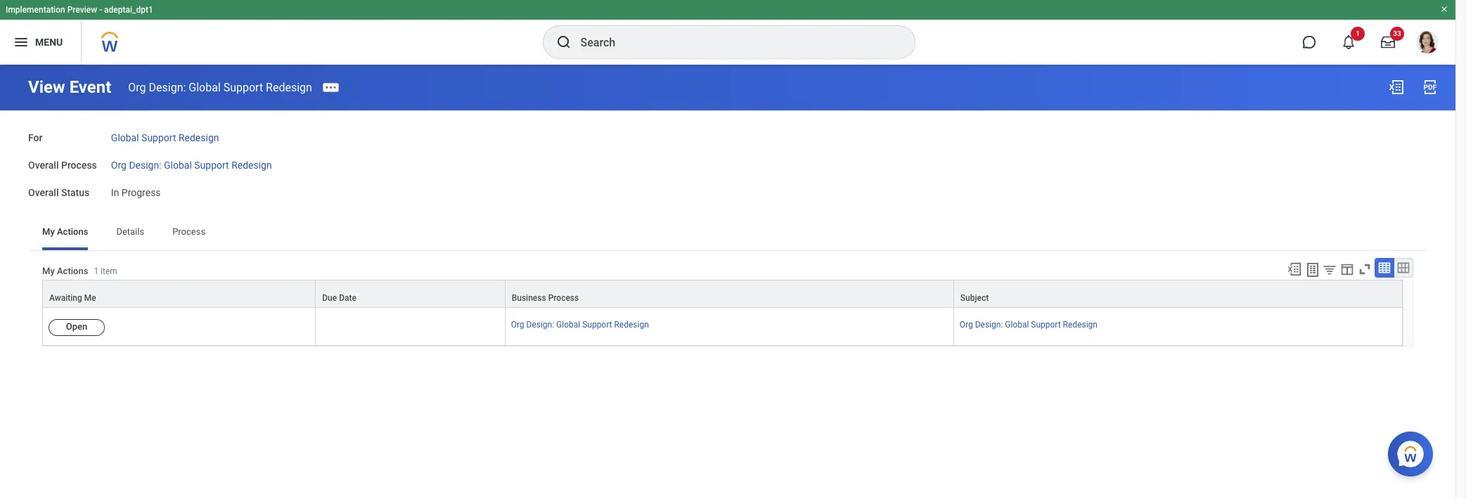 Task type: describe. For each thing, give the bounding box(es) containing it.
progress
[[122, 187, 161, 198]]

me
[[84, 294, 96, 303]]

global support redesign link
[[111, 129, 219, 144]]

business
[[512, 294, 546, 303]]

subject button
[[955, 281, 1403, 308]]

subject
[[961, 294, 989, 303]]

org down subject
[[960, 320, 973, 330]]

open
[[66, 322, 87, 332]]

1 button
[[1334, 27, 1366, 58]]

view printable version (pdf) image
[[1423, 79, 1439, 96]]

close environment banner image
[[1441, 5, 1449, 13]]

my for my actions 1 item
[[42, 266, 55, 276]]

details
[[116, 227, 144, 237]]

design: down business process at bottom
[[527, 320, 554, 330]]

view
[[28, 77, 65, 97]]

tab list inside the view event main content
[[28, 217, 1428, 251]]

my actions
[[42, 227, 88, 237]]

search image
[[555, 34, 572, 51]]

1 inside my actions 1 item
[[94, 266, 99, 276]]

1 inside button
[[1356, 30, 1361, 37]]

open button
[[49, 320, 105, 337]]

overall for overall process
[[28, 160, 59, 171]]

row containing awaiting me
[[42, 280, 1404, 308]]

export to excel image
[[1287, 262, 1303, 277]]

table image
[[1378, 261, 1392, 275]]

design: up overall status element
[[129, 160, 162, 171]]

export to worksheets image
[[1305, 262, 1322, 279]]

toolbar inside the view event main content
[[1281, 258, 1414, 280]]

select to filter grid data image
[[1323, 263, 1338, 277]]

process for business process
[[548, 294, 579, 303]]

click to view/edit grid preferences image
[[1340, 262, 1356, 277]]

Search Workday  search field
[[581, 27, 886, 58]]

business process button
[[506, 281, 954, 308]]

overall for overall status
[[28, 187, 59, 198]]

business process
[[512, 294, 579, 303]]



Task type: vqa. For each thing, say whether or not it's contained in the screenshot.
Overall Process's Overall
yes



Task type: locate. For each thing, give the bounding box(es) containing it.
event
[[69, 77, 111, 97]]

profile logan mcneil image
[[1417, 31, 1439, 56]]

my
[[42, 227, 55, 237], [42, 266, 55, 276]]

date
[[339, 294, 357, 303]]

view event main content
[[0, 65, 1456, 398]]

redesign
[[266, 81, 312, 94], [179, 132, 219, 144], [232, 160, 272, 171], [614, 320, 649, 330], [1063, 320, 1098, 330]]

design:
[[149, 81, 186, 94], [129, 160, 162, 171], [527, 320, 554, 330], [976, 320, 1003, 330]]

overall status element
[[111, 178, 161, 199]]

inbox large image
[[1382, 35, 1396, 49]]

1 my from the top
[[42, 227, 55, 237]]

design: up global support redesign link
[[149, 81, 186, 94]]

1 vertical spatial my
[[42, 266, 55, 276]]

tab list
[[28, 217, 1428, 251]]

process right "details"
[[172, 227, 206, 237]]

toolbar
[[1281, 258, 1414, 280]]

notifications large image
[[1342, 35, 1356, 49]]

for
[[28, 132, 43, 144]]

1 horizontal spatial 1
[[1356, 30, 1361, 37]]

org up in
[[111, 160, 127, 171]]

support
[[224, 81, 263, 94], [141, 132, 176, 144], [194, 160, 229, 171], [583, 320, 612, 330], [1032, 320, 1061, 330]]

preview
[[67, 5, 97, 15]]

actions for my actions
[[57, 227, 88, 237]]

0 vertical spatial my
[[42, 227, 55, 237]]

-
[[99, 5, 102, 15]]

process for overall process
[[61, 160, 97, 171]]

justify image
[[13, 34, 30, 51]]

awaiting me button
[[43, 281, 315, 308]]

overall status
[[28, 187, 90, 198]]

my for my actions
[[42, 227, 55, 237]]

1 vertical spatial actions
[[57, 266, 88, 276]]

due date button
[[316, 281, 505, 308]]

actions up awaiting me
[[57, 266, 88, 276]]

process
[[61, 160, 97, 171], [172, 227, 206, 237], [548, 294, 579, 303]]

actions up my actions 1 item
[[57, 227, 88, 237]]

2 actions from the top
[[57, 266, 88, 276]]

export to excel image
[[1389, 79, 1406, 96]]

actions for my actions 1 item
[[57, 266, 88, 276]]

open row
[[42, 308, 1404, 346]]

expand table image
[[1397, 261, 1411, 275]]

in progress
[[111, 187, 161, 198]]

my up awaiting
[[42, 266, 55, 276]]

overall
[[28, 160, 59, 171], [28, 187, 59, 198]]

adeptai_dpt1
[[104, 5, 153, 15]]

implementation
[[6, 5, 65, 15]]

0 vertical spatial process
[[61, 160, 97, 171]]

menu
[[35, 36, 63, 48]]

actions
[[57, 227, 88, 237], [57, 266, 88, 276]]

1 vertical spatial overall
[[28, 187, 59, 198]]

overall down for at the top of page
[[28, 160, 59, 171]]

view event
[[28, 77, 111, 97]]

org design: global support redesign link
[[128, 81, 312, 94], [111, 157, 272, 171], [511, 320, 649, 330], [960, 320, 1098, 330]]

2 overall from the top
[[28, 187, 59, 198]]

0 vertical spatial 1
[[1356, 30, 1361, 37]]

1 vertical spatial process
[[172, 227, 206, 237]]

menu button
[[0, 20, 81, 65]]

2 horizontal spatial process
[[548, 294, 579, 303]]

33
[[1394, 30, 1402, 37]]

status
[[61, 187, 90, 198]]

org down business at the left bottom of the page
[[511, 320, 525, 330]]

my actions 1 item
[[42, 266, 117, 276]]

process inside popup button
[[548, 294, 579, 303]]

due
[[322, 294, 337, 303]]

awaiting
[[49, 294, 82, 303]]

1 vertical spatial 1
[[94, 266, 99, 276]]

fullscreen image
[[1358, 262, 1373, 277]]

overall process
[[28, 160, 97, 171]]

org design: global support redesign
[[128, 81, 312, 94], [111, 160, 272, 171], [511, 320, 649, 330], [960, 320, 1098, 330]]

awaiting me
[[49, 294, 96, 303]]

1 right 'notifications large' image
[[1356, 30, 1361, 37]]

global support redesign
[[111, 132, 219, 144]]

1 overall from the top
[[28, 160, 59, 171]]

menu banner
[[0, 0, 1456, 65]]

1 actions from the top
[[57, 227, 88, 237]]

item
[[101, 266, 117, 276]]

design: down subject
[[976, 320, 1003, 330]]

0 horizontal spatial process
[[61, 160, 97, 171]]

implementation preview -   adeptai_dpt1
[[6, 5, 153, 15]]

overall left status
[[28, 187, 59, 198]]

org right the event
[[128, 81, 146, 94]]

in
[[111, 187, 119, 198]]

0 vertical spatial overall
[[28, 160, 59, 171]]

2 my from the top
[[42, 266, 55, 276]]

my down overall status
[[42, 227, 55, 237]]

org
[[128, 81, 146, 94], [111, 160, 127, 171], [511, 320, 525, 330], [960, 320, 973, 330]]

2 vertical spatial process
[[548, 294, 579, 303]]

cell
[[316, 308, 506, 346]]

1 horizontal spatial process
[[172, 227, 206, 237]]

due date
[[322, 294, 357, 303]]

row
[[42, 280, 1404, 308]]

1
[[1356, 30, 1361, 37], [94, 266, 99, 276]]

0 horizontal spatial 1
[[94, 266, 99, 276]]

cell inside the view event main content
[[316, 308, 506, 346]]

process right business at the left bottom of the page
[[548, 294, 579, 303]]

0 vertical spatial actions
[[57, 227, 88, 237]]

tab list containing my actions
[[28, 217, 1428, 251]]

1 left item
[[94, 266, 99, 276]]

33 button
[[1373, 27, 1405, 58]]

global
[[189, 81, 221, 94], [111, 132, 139, 144], [164, 160, 192, 171], [557, 320, 581, 330], [1005, 320, 1029, 330]]

process up status
[[61, 160, 97, 171]]



